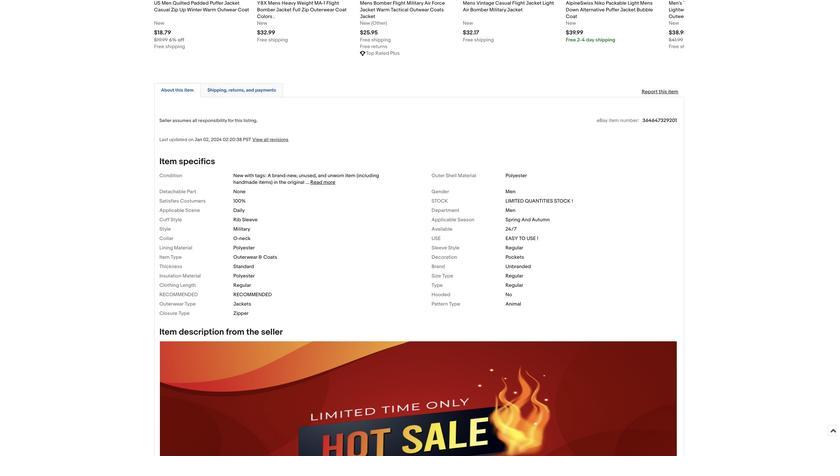 Task type: locate. For each thing, give the bounding box(es) containing it.
$25.95 text field
[[360, 29, 378, 36]]

and inside new with tags: a brand-new, unused, and unworn item (including handmade items) in the original ...
[[318, 173, 327, 179]]

02:20:38
[[223, 137, 242, 142]]

Free 2-4 day shipping text field
[[566, 37, 615, 43]]

free inside the 'new $32.17 free shipping'
[[463, 37, 473, 43]]

unbranded
[[506, 264, 531, 270]]

0 horizontal spatial outwear
[[217, 7, 237, 13]]

casual
[[495, 0, 511, 6], [154, 7, 170, 13], [697, 7, 712, 13]]

new up $32.17
[[463, 20, 473, 26]]

0 horizontal spatial stock
[[432, 198, 448, 204]]

2 light from the left
[[628, 0, 639, 6]]

item right report
[[668, 89, 678, 95]]

2 horizontal spatial flight
[[512, 0, 525, 6]]

shipping inside 'y8x mens heavy weight ma-1 flight bomber jacket full zip outerwear coat colors . new $32.99 free shipping'
[[268, 37, 288, 43]]

0 horizontal spatial casual
[[154, 7, 170, 13]]

1 horizontal spatial zip
[[302, 7, 309, 13]]

.
[[273, 13, 275, 20]]

puffer inside us men quilted padded puffer jacket casual zip up winter warm outwear coat
[[210, 0, 223, 6]]

0 horizontal spatial and
[[246, 87, 254, 93]]

New (Other) text field
[[360, 20, 387, 27]]

0 horizontal spatial zip
[[171, 7, 178, 13]]

puffer down packable in the right top of the page
[[606, 7, 619, 13]]

1 horizontal spatial free shipping text field
[[257, 37, 288, 43]]

2 new text field from the left
[[257, 20, 267, 27]]

jacket inside 'y8x mens heavy weight ma-1 flight bomber jacket full zip outerwear coat colors . new $32.99 free shipping'
[[276, 7, 292, 13]]

easy to use !
[[506, 235, 539, 242]]

clothing
[[159, 282, 179, 289]]

outer
[[432, 173, 445, 179]]

0 horizontal spatial all
[[192, 118, 197, 123]]

polyester up "limited"
[[506, 173, 527, 179]]

stock right quantities
[[554, 198, 571, 204]]

2 new text field from the left
[[566, 20, 576, 27]]

and
[[246, 87, 254, 93], [318, 173, 327, 179]]

1 horizontal spatial flight
[[393, 0, 406, 6]]

Free shipping text field
[[257, 37, 288, 43], [463, 37, 494, 43], [154, 43, 185, 50]]

1 vertical spatial style
[[159, 226, 171, 232]]

free inside new $18.79 $19.99 6% off free shipping
[[154, 43, 164, 50]]

1 vertical spatial puffer
[[606, 7, 619, 13]]

light inside mens vintage casual flight jacket light air bomber military jacket
[[543, 0, 554, 6]]

1 new text field from the left
[[154, 20, 164, 27]]

1 horizontal spatial outerwear
[[233, 254, 257, 261]]

2 mens from the left
[[360, 0, 372, 6]]

1 horizontal spatial applicable
[[432, 217, 456, 223]]

coats right &
[[263, 254, 277, 261]]

in
[[274, 179, 278, 186]]

outerwear up 'standard' on the bottom
[[233, 254, 257, 261]]

hooded
[[432, 292, 450, 298]]

1 vertical spatial polyester
[[233, 245, 255, 251]]

ma-
[[314, 0, 324, 6]]

men for department
[[506, 207, 515, 214]]

1 use from the left
[[432, 235, 441, 242]]

1 horizontal spatial casual
[[495, 0, 511, 6]]

use
[[432, 235, 441, 242], [527, 235, 536, 242]]

$41.99 text field
[[669, 37, 699, 43]]

all right the assumes
[[192, 118, 197, 123]]

mens inside alpineswiss niko packable light mens down alternative puffer jacket bubble coat new $39.99 free 2-4 day shipping
[[640, 0, 653, 6]]

none text field containing $19.99
[[154, 37, 184, 43]]

shipping down the $32.17 text field
[[474, 37, 494, 43]]

warm inside us men quilted padded puffer jacket casual zip up winter warm outwear coat
[[203, 7, 216, 13]]

military up 'tactical' at the top of page
[[407, 0, 423, 6]]

and right the returns,
[[246, 87, 254, 93]]

2 horizontal spatial outerwear
[[310, 7, 334, 13]]

2 vertical spatial material
[[183, 273, 201, 279]]

new up $18.79
[[154, 20, 164, 26]]

Top Rated Plus text field
[[366, 50, 400, 57]]

item inside new with tags: a brand-new, unused, and unworn item (including handmade items) in the original ...
[[345, 173, 355, 179]]

new text field up $38.98 text box
[[669, 20, 679, 27]]

new text field up $32.17
[[463, 20, 473, 27]]

material up length
[[183, 273, 201, 279]]

sport
[[729, 7, 742, 13]]

0 vertical spatial applicable
[[159, 207, 184, 214]]

! for limited quantities stock !
[[572, 198, 573, 204]]

brand-
[[272, 173, 287, 179]]

1 horizontal spatial use
[[527, 235, 536, 242]]

1 horizontal spatial outwear
[[410, 7, 429, 13]]

shipping inside new $18.79 $19.99 6% off free shipping
[[165, 43, 185, 50]]

pockets
[[506, 254, 524, 261]]

(including
[[357, 173, 379, 179]]

1 horizontal spatial new text field
[[566, 20, 576, 27]]

light left alpineswiss
[[543, 0, 554, 6]]

regular for length
[[233, 282, 251, 289]]

1 vertical spatial military
[[489, 7, 506, 13]]

2 horizontal spatial this
[[659, 89, 667, 95]]

the
[[279, 179, 286, 186], [246, 327, 259, 337]]

1 horizontal spatial coats
[[430, 7, 444, 13]]

1 vertical spatial men
[[506, 189, 515, 195]]

about this item button
[[161, 87, 194, 93]]

1 horizontal spatial military
[[407, 0, 423, 6]]

warm up (other)
[[376, 7, 390, 13]]

bomber up 'tactical' at the top of page
[[374, 0, 392, 6]]

1 horizontal spatial recommended
[[233, 292, 272, 298]]

4 mens from the left
[[640, 0, 653, 6]]

bomber up colors
[[257, 7, 275, 13]]

new up $38.98 text box
[[669, 20, 679, 26]]

1 horizontal spatial the
[[279, 179, 286, 186]]

3 item from the top
[[159, 327, 177, 337]]

shipping down $32.99
[[268, 37, 288, 43]]

type down "outerwear type"
[[179, 310, 190, 317]]

2 horizontal spatial military
[[489, 7, 506, 13]]

men up spring
[[506, 207, 515, 214]]

coat inside us men quilted padded puffer jacket casual zip up winter warm outwear coat
[[238, 7, 249, 13]]

new inside the mens bomber flight military air force jacket warm tactical outwear coats jacket new (other) $25.95 free shipping free returns
[[360, 20, 370, 26]]

0 horizontal spatial new text field
[[154, 20, 164, 27]]

0 vertical spatial item
[[159, 156, 177, 167]]

polyester down neck
[[233, 245, 255, 251]]

0 vertical spatial style
[[170, 217, 182, 223]]

shipping, returns, and payments button
[[207, 87, 276, 93]]

1 horizontal spatial light
[[628, 0, 639, 6]]

3 flight from the left
[[512, 0, 525, 6]]

free down '$41.99'
[[669, 43, 679, 50]]

0 horizontal spatial light
[[543, 0, 554, 6]]

coats for $38.98
[[743, 7, 757, 13]]

this for about
[[175, 87, 183, 93]]

0 horizontal spatial military
[[233, 226, 250, 232]]

this right about
[[175, 87, 183, 93]]

1 light from the left
[[543, 0, 554, 6]]

0 vertical spatial !
[[572, 198, 573, 204]]

military up o-neck
[[233, 226, 250, 232]]

coats for (other)
[[430, 7, 444, 13]]

tactical
[[391, 7, 408, 13]]

size
[[432, 273, 441, 279]]

light up bubble
[[628, 0, 639, 6]]

style
[[170, 217, 182, 223], [159, 226, 171, 232], [448, 245, 460, 251]]

1 warm from the left
[[203, 7, 216, 13]]

seller
[[159, 118, 171, 123]]

men right 'us'
[[162, 0, 172, 6]]

style for cuff style
[[170, 217, 182, 223]]

heavy
[[282, 0, 296, 6]]

shipping inside men's thin bomber jacket full-zip lightweight casual active sport coats outwear new $38.98 $41.99 free shipping
[[680, 43, 700, 50]]

pattern type
[[432, 301, 460, 307]]

payments
[[255, 87, 276, 93]]

shipping down '$41.99'
[[680, 43, 700, 50]]

regular up jackets
[[233, 282, 251, 289]]

coats inside the mens bomber flight military air force jacket warm tactical outwear coats jacket new (other) $25.95 free shipping free returns
[[430, 7, 444, 13]]

outerwear for outerwear type
[[159, 301, 184, 307]]

364647329201
[[643, 117, 677, 124]]

free down $39.99 text field
[[566, 37, 576, 43]]

new up $39.99 text field
[[566, 20, 576, 26]]

returns,
[[229, 87, 245, 93]]

100%
[[233, 198, 246, 204]]

responsibility
[[198, 118, 227, 123]]

shipping up returns
[[371, 37, 391, 43]]

polyester down 'standard' on the bottom
[[233, 273, 255, 279]]

mens up bubble
[[640, 0, 653, 6]]

recommended up jackets
[[233, 292, 272, 298]]

this right the for
[[235, 118, 242, 123]]

$39.99
[[566, 29, 583, 36]]

item down closure
[[159, 327, 177, 337]]

coat for us men quilted padded puffer jacket casual zip up winter warm outwear coat
[[238, 7, 249, 13]]

mens
[[268, 0, 281, 6], [360, 0, 372, 6], [463, 0, 475, 6], [640, 0, 653, 6]]

3 new text field from the left
[[669, 20, 679, 27]]

2 vertical spatial men
[[506, 207, 515, 214]]

1 item from the top
[[159, 156, 177, 167]]

1 vertical spatial material
[[174, 245, 192, 251]]

light
[[543, 0, 554, 6], [628, 0, 639, 6]]

air left force
[[425, 0, 431, 6]]

new text field for $32.99
[[257, 20, 267, 27]]

outerwear
[[310, 7, 334, 13], [233, 254, 257, 261], [159, 301, 184, 307]]

1 horizontal spatial all
[[264, 137, 269, 142]]

0 horizontal spatial puffer
[[210, 0, 223, 6]]

2 vertical spatial style
[[448, 245, 460, 251]]

new text field up $39.99 text field
[[566, 20, 576, 27]]

flight inside the mens bomber flight military air force jacket warm tactical outwear coats jacket new (other) $25.95 free shipping free returns
[[393, 0, 406, 6]]

sleeve right rib
[[242, 217, 258, 223]]

light inside alpineswiss niko packable light mens down alternative puffer jacket bubble coat new $39.99 free 2-4 day shipping
[[628, 0, 639, 6]]

puffer
[[210, 0, 223, 6], [606, 7, 619, 13]]

0 horizontal spatial flight
[[326, 0, 339, 6]]

outwear down lightweight
[[669, 13, 688, 20]]

free inside alpineswiss niko packable light mens down alternative puffer jacket bubble coat new $39.99 free 2-4 day shipping
[[566, 37, 576, 43]]

free shipping text field down the $32.17 text field
[[463, 37, 494, 43]]

new $18.79 $19.99 6% off free shipping
[[154, 20, 185, 50]]

new text field down colors
[[257, 20, 267, 27]]

polyester for outer shell material
[[506, 173, 527, 179]]

warm down padded
[[203, 7, 216, 13]]

item right ebay
[[609, 117, 619, 124]]

2 vertical spatial polyester
[[233, 273, 255, 279]]

1 recommended from the left
[[159, 292, 198, 298]]

1 horizontal spatial coat
[[335, 7, 347, 13]]

department
[[432, 207, 459, 214]]

0 horizontal spatial air
[[425, 0, 431, 6]]

2 vertical spatial outerwear
[[159, 301, 184, 307]]

regular up no at the bottom right of page
[[506, 282, 523, 289]]

all right view
[[264, 137, 269, 142]]

o-neck
[[233, 235, 251, 242]]

0 horizontal spatial sleeve
[[242, 217, 258, 223]]

type down size
[[432, 282, 443, 289]]

bomber inside mens vintage casual flight jacket light air bomber military jacket
[[470, 7, 488, 13]]

outwear inside men's thin bomber jacket full-zip lightweight casual active sport coats outwear new $38.98 $41.99 free shipping
[[669, 13, 688, 20]]

2 horizontal spatial zip
[[739, 0, 746, 6]]

2 warm from the left
[[376, 7, 390, 13]]

6%
[[169, 37, 177, 43]]

item inside button
[[184, 87, 194, 93]]

free shipping text field down 6%
[[154, 43, 185, 50]]

regular for style
[[506, 245, 523, 251]]

mens up new (other) text box
[[360, 0, 372, 6]]

$32.99 text field
[[257, 29, 275, 36]]

2 horizontal spatial coats
[[743, 7, 757, 13]]

style up decoration
[[448, 245, 460, 251]]

collar
[[159, 235, 173, 242]]

use down available
[[432, 235, 441, 242]]

coats right 'sport'
[[743, 7, 757, 13]]

alpineswiss niko packable light mens down alternative puffer jacket bubble coat new $39.99 free 2-4 day shipping
[[566, 0, 653, 43]]

assumes
[[172, 118, 191, 123]]

air up $32.17
[[463, 7, 469, 13]]

0 vertical spatial outerwear
[[310, 7, 334, 13]]

unused,
[[299, 173, 317, 179]]

packable
[[606, 0, 627, 6]]

mens inside mens vintage casual flight jacket light air bomber military jacket
[[463, 0, 475, 6]]

1 horizontal spatial stock
[[554, 198, 571, 204]]

1 horizontal spatial free shipping text field
[[669, 43, 700, 50]]

sleeve
[[242, 217, 258, 223], [432, 245, 447, 251]]

regular down unbranded
[[506, 273, 523, 279]]

men inside us men quilted padded puffer jacket casual zip up winter warm outwear coat
[[162, 0, 172, 6]]

item right the unworn
[[345, 173, 355, 179]]

3 mens from the left
[[463, 0, 475, 6]]

outwear for us men quilted padded puffer jacket casual zip up winter warm outwear coat
[[217, 7, 237, 13]]

use right to
[[527, 235, 536, 242]]

outwear right winter
[[217, 7, 237, 13]]

None text field
[[154, 37, 184, 43]]

New text field
[[463, 20, 473, 27], [566, 20, 576, 27]]

1 vertical spatial the
[[246, 327, 259, 337]]

free shipping text field down $32.99 text box
[[257, 37, 288, 43]]

tab list
[[154, 82, 684, 97]]

0 horizontal spatial new text field
[[463, 20, 473, 27]]

puffer right padded
[[210, 0, 223, 6]]

flight up 'tactical' at the top of page
[[393, 0, 406, 6]]

bomber inside the mens bomber flight military air force jacket warm tactical outwear coats jacket new (other) $25.95 free shipping free returns
[[374, 0, 392, 6]]

2 horizontal spatial new text field
[[669, 20, 679, 27]]

0 horizontal spatial coat
[[238, 7, 249, 13]]

outwear
[[217, 7, 237, 13], [410, 7, 429, 13], [669, 13, 688, 20]]

2 use from the left
[[527, 235, 536, 242]]

more
[[323, 179, 335, 186]]

puffer inside alpineswiss niko packable light mens down alternative puffer jacket bubble coat new $39.99 free 2-4 day shipping
[[606, 7, 619, 13]]

free down $32.17
[[463, 37, 473, 43]]

mens right y8x
[[268, 0, 281, 6]]

applicable down department
[[432, 217, 456, 223]]

1 vertical spatial air
[[463, 7, 469, 13]]

bomber
[[374, 0, 392, 6], [694, 0, 712, 6], [257, 7, 275, 13], [470, 7, 488, 13]]

0 vertical spatial sleeve
[[242, 217, 258, 223]]

item for item specifics
[[159, 156, 177, 167]]

outerwear inside 'y8x mens heavy weight ma-1 flight bomber jacket full zip outerwear coat colors . new $32.99 free shipping'
[[310, 7, 334, 13]]

warm inside the mens bomber flight military air force jacket warm tactical outwear coats jacket new (other) $25.95 free shipping free returns
[[376, 7, 390, 13]]

0 horizontal spatial free shipping text field
[[360, 37, 391, 43]]

2 horizontal spatial coat
[[566, 13, 577, 20]]

0 vertical spatial men
[[162, 0, 172, 6]]

2 horizontal spatial casual
[[697, 7, 712, 13]]

material up item type
[[174, 245, 192, 251]]

$39.99 text field
[[566, 29, 583, 36]]

outerwear down 1
[[310, 7, 334, 13]]

0 horizontal spatial coats
[[263, 254, 277, 261]]

type right pattern on the bottom of the page
[[449, 301, 460, 307]]

easy
[[506, 235, 518, 242]]

jacket inside men's thin bomber jacket full-zip lightweight casual active sport coats outwear new $38.98 $41.99 free shipping
[[713, 0, 728, 6]]

new text field for $32.17
[[463, 20, 473, 27]]

1 flight from the left
[[326, 0, 339, 6]]

casual down 'us'
[[154, 7, 170, 13]]

2 item from the top
[[159, 254, 170, 261]]

outwear right 'tactical' at the top of page
[[410, 7, 429, 13]]

bomber down vintage
[[470, 7, 488, 13]]

item for item type
[[159, 254, 170, 261]]

down
[[566, 7, 579, 13]]

outwear inside us men quilted padded puffer jacket casual zip up winter warm outwear coat
[[217, 7, 237, 13]]

2 vertical spatial item
[[159, 327, 177, 337]]

0 vertical spatial puffer
[[210, 0, 223, 6]]

this
[[175, 87, 183, 93], [659, 89, 667, 95], [235, 118, 242, 123]]

0 vertical spatial military
[[407, 0, 423, 6]]

about
[[161, 87, 174, 93]]

1 horizontal spatial warm
[[376, 7, 390, 13]]

1 horizontal spatial new text field
[[257, 20, 267, 27]]

1 vertical spatial applicable
[[432, 217, 456, 223]]

2 recommended from the left
[[233, 292, 272, 298]]

0 horizontal spatial !
[[537, 235, 539, 242]]

free down $19.99
[[154, 43, 164, 50]]

2 horizontal spatial outwear
[[669, 13, 688, 20]]

stock
[[432, 198, 448, 204], [554, 198, 571, 204]]

alpineswiss
[[566, 0, 593, 6]]

1 vertical spatial all
[[264, 137, 269, 142]]

1 vertical spatial outerwear
[[233, 254, 257, 261]]

Free shipping text field
[[360, 37, 391, 43], [669, 43, 700, 50]]

mens left vintage
[[463, 0, 475, 6]]

2 flight from the left
[[393, 0, 406, 6]]

0 horizontal spatial outerwear
[[159, 301, 184, 307]]

type right size
[[442, 273, 453, 279]]

0 horizontal spatial applicable
[[159, 207, 184, 214]]

new inside 'y8x mens heavy weight ma-1 flight bomber jacket full zip outerwear coat colors . new $32.99 free shipping'
[[257, 20, 267, 26]]

this inside button
[[175, 87, 183, 93]]

0 horizontal spatial this
[[175, 87, 183, 93]]

animal
[[506, 301, 521, 307]]

1 vertical spatial sleeve
[[432, 245, 447, 251]]

day
[[586, 37, 594, 43]]

this right report
[[659, 89, 667, 95]]

coats down force
[[430, 7, 444, 13]]

0 vertical spatial air
[[425, 0, 431, 6]]

casual left active
[[697, 7, 712, 13]]

0 horizontal spatial recommended
[[159, 292, 198, 298]]

&
[[259, 254, 262, 261]]

new text field for $38.98
[[669, 20, 679, 27]]

outer shell material
[[432, 173, 476, 179]]

flight right vintage
[[512, 0, 525, 6]]

1
[[324, 0, 325, 6]]

1 horizontal spatial !
[[572, 198, 573, 204]]

niko
[[594, 0, 605, 6]]

shipping right day
[[595, 37, 615, 43]]

stock down the gender at the right of page
[[432, 198, 448, 204]]

material for size type
[[183, 273, 201, 279]]

New text field
[[154, 20, 164, 27], [257, 20, 267, 27], [669, 20, 679, 27]]

shipping down 6%
[[165, 43, 185, 50]]

flight inside mens vintage casual flight jacket light air bomber military jacket
[[512, 0, 525, 6]]

jacket inside us men quilted padded puffer jacket casual zip up winter warm outwear coat
[[224, 0, 240, 6]]

casual right vintage
[[495, 0, 511, 6]]

outerwear up 'closure type'
[[159, 301, 184, 307]]

zip left up
[[171, 7, 178, 13]]

satisfies costumers
[[159, 198, 206, 204]]

type for zipper
[[179, 310, 190, 317]]

applicable
[[159, 207, 184, 214], [432, 217, 456, 223]]

style down applicable scene
[[170, 217, 182, 223]]

0 horizontal spatial free shipping text field
[[154, 43, 185, 50]]

0 vertical spatial polyester
[[506, 173, 527, 179]]

tags:
[[255, 173, 267, 179]]

free shipping text field for $32.17
[[463, 37, 494, 43]]

the right from
[[246, 327, 259, 337]]

free shipping text field down $25.95
[[360, 37, 391, 43]]

4
[[582, 37, 585, 43]]

$25.95
[[360, 29, 378, 36]]

coats inside men's thin bomber jacket full-zip lightweight casual active sport coats outwear new $38.98 $41.99 free shipping
[[743, 7, 757, 13]]

lining material
[[159, 245, 192, 251]]

1 new text field from the left
[[463, 20, 473, 27]]

the right "in"
[[279, 179, 286, 186]]

zipper
[[233, 310, 249, 317]]

0 vertical spatial and
[[246, 87, 254, 93]]

regular
[[506, 245, 523, 251], [506, 273, 523, 279], [233, 282, 251, 289], [506, 282, 523, 289]]

item right about
[[184, 87, 194, 93]]

free inside men's thin bomber jacket full-zip lightweight casual active sport coats outwear new $38.98 $41.99 free shipping
[[669, 43, 679, 50]]

1 horizontal spatial and
[[318, 173, 327, 179]]

1 vertical spatial !
[[537, 235, 539, 242]]

item up condition
[[159, 156, 177, 167]]

shipping
[[268, 37, 288, 43], [371, 37, 391, 43], [474, 37, 494, 43], [595, 37, 615, 43], [165, 43, 185, 50], [680, 43, 700, 50]]

1 horizontal spatial air
[[463, 7, 469, 13]]

coat inside 'y8x mens heavy weight ma-1 flight bomber jacket full zip outerwear coat colors . new $32.99 free shipping'
[[335, 7, 347, 13]]

1 vertical spatial item
[[159, 254, 170, 261]]

military down vintage
[[489, 7, 506, 13]]

1 horizontal spatial this
[[235, 118, 242, 123]]

1 vertical spatial and
[[318, 173, 327, 179]]

military
[[407, 0, 423, 6], [489, 7, 506, 13], [233, 226, 250, 232]]

men up "limited"
[[506, 189, 515, 195]]

2 horizontal spatial free shipping text field
[[463, 37, 494, 43]]

zip inside men's thin bomber jacket full-zip lightweight casual active sport coats outwear new $38.98 $41.99 free shipping
[[739, 0, 746, 6]]

$38.98 text field
[[669, 29, 687, 36]]

0 horizontal spatial warm
[[203, 7, 216, 13]]

material right shell
[[458, 173, 476, 179]]

0 vertical spatial the
[[279, 179, 286, 186]]

new text field up $18.79
[[154, 20, 164, 27]]

applicable up cuff style
[[159, 207, 184, 214]]

2-
[[577, 37, 582, 43]]

recommended down clothing length
[[159, 292, 198, 298]]

0 horizontal spatial use
[[432, 235, 441, 242]]

1 mens from the left
[[268, 0, 281, 6]]

flight right 1
[[326, 0, 339, 6]]

1 horizontal spatial puffer
[[606, 7, 619, 13]]

new down colors
[[257, 20, 267, 26]]



Task type: describe. For each thing, give the bounding box(es) containing it.
coat inside alpineswiss niko packable light mens down alternative puffer jacket bubble coat new $39.99 free 2-4 day shipping
[[566, 13, 577, 20]]

Free returns text field
[[360, 43, 387, 50]]

handmade
[[233, 179, 258, 186]]

shell
[[446, 173, 457, 179]]

off
[[178, 37, 184, 43]]

and
[[522, 217, 531, 223]]

polyester for lining material
[[233, 245, 255, 251]]

cuff
[[159, 217, 169, 223]]

applicable for applicable season
[[432, 217, 456, 223]]

this for report
[[659, 89, 667, 95]]

new text field for $18.79
[[154, 20, 164, 27]]

mens inside the mens bomber flight military air force jacket warm tactical outwear coats jacket new (other) $25.95 free shipping free returns
[[360, 0, 372, 6]]

ebay item number: 364647329201
[[597, 117, 677, 124]]

none
[[233, 189, 246, 195]]

2 vertical spatial military
[[233, 226, 250, 232]]

revisions
[[270, 137, 288, 142]]

for
[[228, 118, 234, 123]]

colors
[[257, 13, 272, 20]]

new $32.17 free shipping
[[463, 20, 494, 43]]

cuff style
[[159, 217, 182, 223]]

daily
[[233, 207, 245, 214]]

shipping inside the mens bomber flight military air force jacket warm tactical outwear coats jacket new (other) $25.95 free shipping free returns
[[371, 37, 391, 43]]

! for easy to use !
[[537, 235, 539, 242]]

last
[[159, 137, 168, 142]]

new inside new with tags: a brand-new, unused, and unworn item (including handmade items) in the original ...
[[233, 173, 243, 179]]

view
[[252, 137, 263, 142]]

item type
[[159, 254, 182, 261]]

description
[[179, 327, 224, 337]]

applicable scene
[[159, 207, 200, 214]]

shipping,
[[207, 87, 228, 93]]

type for animal
[[449, 301, 460, 307]]

standard
[[233, 264, 254, 270]]

new inside new $18.79 $19.99 6% off free shipping
[[154, 20, 164, 26]]

shipping inside alpineswiss niko packable light mens down alternative puffer jacket bubble coat new $39.99 free 2-4 day shipping
[[595, 37, 615, 43]]

1 stock from the left
[[432, 198, 448, 204]]

style for sleeve style
[[448, 245, 460, 251]]

gender
[[432, 189, 449, 195]]

active
[[714, 7, 728, 13]]

outerwear for outerwear & coats
[[233, 254, 257, 261]]

free up the "top"
[[360, 43, 370, 50]]

returns
[[371, 43, 387, 50]]

us men quilted padded puffer jacket casual zip up winter warm outwear coat
[[154, 0, 249, 13]]

1 horizontal spatial sleeve
[[432, 245, 447, 251]]

alternative
[[580, 7, 605, 13]]

read more button
[[310, 179, 335, 186]]

polyester for insulation material
[[233, 273, 255, 279]]

$32.17
[[463, 29, 479, 36]]

free shipping text field for $32.99
[[257, 37, 288, 43]]

and inside shipping, returns, and payments button
[[246, 87, 254, 93]]

pattern
[[432, 301, 448, 307]]

flight inside 'y8x mens heavy weight ma-1 flight bomber jacket full zip outerwear coat colors . new $32.99 free shipping'
[[326, 0, 339, 6]]

military inside mens vintage casual flight jacket light air bomber military jacket
[[489, 7, 506, 13]]

up
[[179, 7, 186, 13]]

report
[[642, 89, 658, 95]]

zip inside 'y8x mens heavy weight ma-1 flight bomber jacket full zip outerwear coat colors . new $32.99 free shipping'
[[302, 7, 309, 13]]

new inside the 'new $32.17 free shipping'
[[463, 20, 473, 26]]

part
[[187, 189, 196, 195]]

seller
[[261, 327, 283, 337]]

new inside men's thin bomber jacket full-zip lightweight casual active sport coats outwear new $38.98 $41.99 free shipping
[[669, 20, 679, 26]]

new inside alpineswiss niko packable light mens down alternative puffer jacket bubble coat new $39.99 free 2-4 day shipping
[[566, 20, 576, 26]]

casual inside men's thin bomber jacket full-zip lightweight casual active sport coats outwear new $38.98 $41.99 free shipping
[[697, 7, 712, 13]]

0 horizontal spatial the
[[246, 327, 259, 337]]

y8x mens heavy weight ma-1 flight bomber jacket full zip outerwear coat colors . new $32.99 free shipping
[[257, 0, 347, 43]]

bomber inside men's thin bomber jacket full-zip lightweight casual active sport coats outwear new $38.98 $41.99 free shipping
[[694, 0, 712, 6]]

detachable part
[[159, 189, 196, 195]]

tab list containing about this item
[[154, 82, 684, 97]]

02,
[[203, 137, 210, 142]]

men's thin bomber jacket full-zip lightweight casual active sport coats outwear new $38.98 $41.99 free shipping
[[669, 0, 757, 50]]

bubble
[[637, 7, 653, 13]]

vintage
[[477, 0, 494, 6]]

coat for y8x mens heavy weight ma-1 flight bomber jacket full zip outerwear coat colors . new $32.99 free shipping
[[335, 7, 347, 13]]

thin
[[683, 0, 693, 6]]

rib sleeve
[[233, 217, 258, 223]]

(other)
[[371, 20, 387, 26]]

updated
[[169, 137, 187, 142]]

item for item description from the seller
[[159, 327, 177, 337]]

jacket inside alpineswiss niko packable light mens down alternative puffer jacket bubble coat new $39.99 free 2-4 day shipping
[[620, 7, 636, 13]]

mens inside 'y8x mens heavy weight ma-1 flight bomber jacket full zip outerwear coat colors . new $32.99 free shipping'
[[268, 0, 281, 6]]

limited
[[506, 198, 524, 204]]

free inside 'y8x mens heavy weight ma-1 flight bomber jacket full zip outerwear coat colors . new $32.99 free shipping'
[[257, 37, 267, 43]]

0 vertical spatial all
[[192, 118, 197, 123]]

type for outerwear & coats
[[171, 254, 182, 261]]

shipping inside the 'new $32.17 free shipping'
[[474, 37, 494, 43]]

spring
[[506, 217, 520, 223]]

condition
[[159, 173, 182, 179]]

a
[[268, 173, 271, 179]]

insulation material
[[159, 273, 201, 279]]

type for jackets
[[185, 301, 196, 307]]

regular for type
[[506, 273, 523, 279]]

from
[[226, 327, 244, 337]]

decoration
[[432, 254, 457, 261]]

air inside mens vintage casual flight jacket light air bomber military jacket
[[463, 7, 469, 13]]

bomber inside 'y8x mens heavy weight ma-1 flight bomber jacket full zip outerwear coat colors . new $32.99 free shipping'
[[257, 7, 275, 13]]

costumers
[[180, 198, 206, 204]]

applicable for applicable scene
[[159, 207, 184, 214]]

season
[[458, 217, 474, 223]]

zip inside us men quilted padded puffer jacket casual zip up winter warm outwear coat
[[171, 7, 178, 13]]

closure type
[[159, 310, 190, 317]]

item description from the seller
[[159, 327, 283, 337]]

spring and autumn
[[506, 217, 550, 223]]

casual inside mens vintage casual flight jacket light air bomber military jacket
[[495, 0, 511, 6]]

the inside new with tags: a brand-new, unused, and unworn item (including handmade items) in the original ...
[[279, 179, 286, 186]]

men for gender
[[506, 189, 515, 195]]

lining
[[159, 245, 173, 251]]

free down $25.95 text box
[[360, 37, 370, 43]]

casual inside us men quilted padded puffer jacket casual zip up winter warm outwear coat
[[154, 7, 170, 13]]

jackets
[[233, 301, 251, 307]]

ebay
[[597, 117, 608, 124]]

outwear inside the mens bomber flight military air force jacket warm tactical outwear coats jacket new (other) $25.95 free shipping free returns
[[410, 7, 429, 13]]

outerwear type
[[159, 301, 196, 307]]

quantities
[[525, 198, 553, 204]]

quilted
[[173, 0, 190, 6]]

with
[[245, 173, 254, 179]]

padded
[[191, 0, 209, 6]]

mens vintage casual flight jacket light air bomber military jacket
[[463, 0, 554, 13]]

lightweight
[[669, 7, 696, 13]]

2 stock from the left
[[554, 198, 571, 204]]

pst
[[243, 137, 251, 142]]

on
[[188, 137, 194, 142]]

report this item link
[[638, 85, 682, 98]]

0 vertical spatial material
[[458, 173, 476, 179]]

2024
[[211, 137, 222, 142]]

insulation
[[159, 273, 181, 279]]

military inside the mens bomber flight military air force jacket warm tactical outwear coats jacket new (other) $25.95 free shipping free returns
[[407, 0, 423, 6]]

brand
[[432, 264, 445, 270]]

jan
[[195, 137, 202, 142]]

full-
[[729, 0, 739, 6]]

$18.79 text field
[[154, 29, 171, 36]]

type for regular
[[442, 273, 453, 279]]

closure
[[159, 310, 177, 317]]

material for sleeve style
[[174, 245, 192, 251]]

$38.98
[[669, 29, 687, 36]]

size type
[[432, 273, 453, 279]]

new text field for $39.99
[[566, 20, 576, 27]]

$18.79
[[154, 29, 171, 36]]

24/7
[[506, 226, 517, 232]]

last updated on jan 02, 2024 02:20:38 pst view all revisions
[[159, 137, 288, 142]]

$32.17 text field
[[463, 29, 479, 36]]

outerwear & coats
[[233, 254, 277, 261]]

outwear for men's thin bomber jacket full-zip lightweight casual active sport coats outwear new $38.98 $41.99 free shipping
[[669, 13, 688, 20]]

y8x
[[257, 0, 267, 6]]

plus
[[390, 50, 400, 56]]

o-
[[233, 235, 239, 242]]

air inside the mens bomber flight military air force jacket warm tactical outwear coats jacket new (other) $25.95 free shipping free returns
[[425, 0, 431, 6]]



Task type: vqa. For each thing, say whether or not it's contained in the screenshot.
leftmost sold
no



